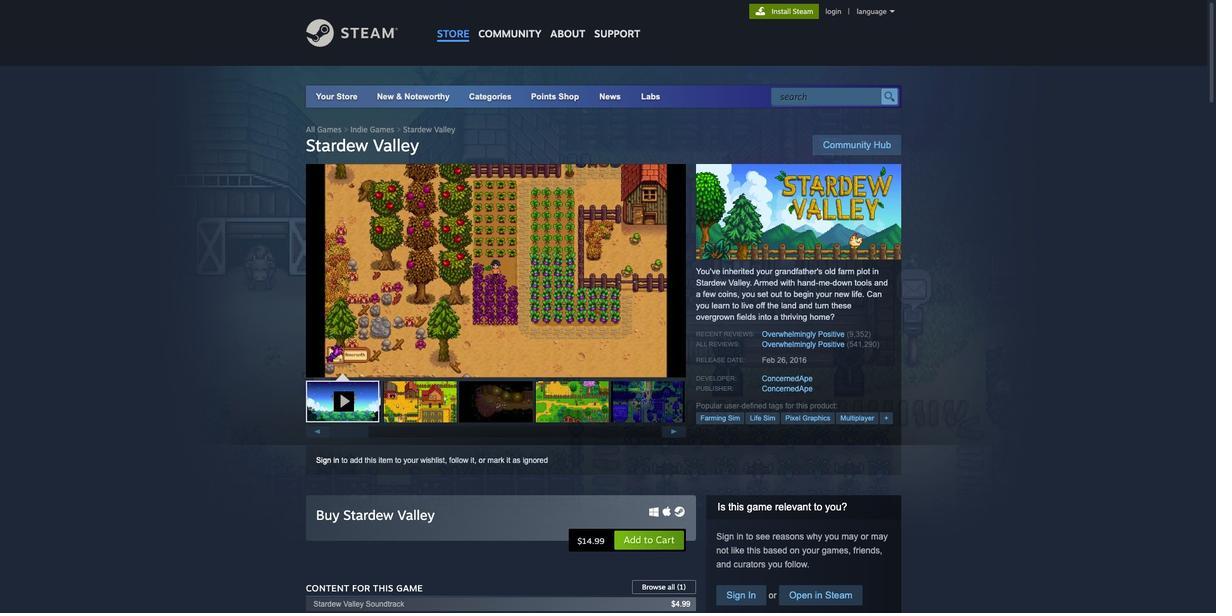 Task type: locate. For each thing, give the bounding box(es) containing it.
1 vertical spatial and
[[799, 301, 813, 310]]

1 vertical spatial or
[[861, 531, 869, 542]]

old
[[825, 267, 836, 276]]

popular
[[696, 402, 722, 410]]

this inside sign in to see reasons why you may or may not like this based on your games, friends, and curators you follow.
[[747, 545, 761, 555]]

a right into
[[774, 312, 778, 322]]

or inside sign in to see reasons why you may or may not like this based on your games, friends, and curators you follow.
[[861, 531, 869, 542]]

inherited
[[722, 267, 754, 276]]

concernedape link up "for" at the bottom
[[762, 384, 813, 393]]

is
[[718, 502, 725, 512]]

to right item
[[395, 456, 401, 465]]

0 horizontal spatial all
[[306, 125, 315, 134]]

> left indie
[[344, 125, 348, 134]]

0 vertical spatial concernedape link
[[762, 374, 813, 383]]

reviews: for overwhelmingly positive (541,290)
[[709, 341, 740, 348]]

news
[[599, 92, 621, 101]]

points shop
[[531, 92, 579, 101]]

like
[[731, 545, 744, 555]]

your store link
[[316, 92, 358, 101]]

these
[[831, 301, 852, 310]]

about link
[[546, 0, 590, 43]]

concernedape up "for" at the bottom
[[762, 384, 813, 393]]

a
[[696, 289, 701, 299], [774, 312, 778, 322]]

open
[[789, 590, 812, 600]]

in right open
[[815, 590, 822, 600]]

in
[[872, 267, 879, 276], [333, 456, 339, 465], [737, 531, 743, 542], [815, 590, 822, 600]]

0 vertical spatial all
[[306, 125, 315, 134]]

1 concernedape from the top
[[762, 374, 813, 383]]

date:
[[727, 357, 745, 364]]

or right the it,
[[479, 456, 485, 465]]

1 horizontal spatial all
[[696, 341, 707, 348]]

few
[[703, 289, 716, 299]]

0 horizontal spatial may
[[841, 531, 858, 542]]

concernedape link for publisher:
[[762, 384, 813, 393]]

steam right install
[[793, 7, 813, 16]]

sign left in
[[726, 590, 745, 600]]

valley down sign in to add this item to your wishlist, follow it, or mark it as ignored
[[397, 507, 435, 523]]

ignored
[[523, 456, 548, 465]]

indie
[[350, 125, 368, 134]]

2 overwhelmingly from the top
[[762, 340, 816, 349]]

stardew valley
[[306, 135, 419, 155]]

to left see
[[746, 531, 753, 542]]

hub
[[874, 139, 891, 150]]

$14.99
[[577, 536, 605, 546]]

curators
[[734, 559, 766, 569]]

you down based
[[768, 559, 782, 569]]

labs
[[641, 92, 660, 101]]

stardew inside you've inherited your grandfather's old farm plot in stardew valley. armed with hand-me-down tools and a few coins, you set out to begin your new life. can you learn to live off the land and turn these overgrown fields into a thriving home?
[[696, 278, 726, 288]]

noteworthy
[[404, 92, 450, 101]]

positive for (541,290)
[[818, 340, 845, 349]]

to right add
[[644, 534, 653, 546]]

sign inside sign in to see reasons why you may or may not like this based on your games, friends, and curators you follow.
[[716, 531, 734, 542]]

all for all reviews:
[[696, 341, 707, 348]]

1 concernedape link from the top
[[762, 374, 813, 383]]

>
[[344, 125, 348, 134], [396, 125, 401, 134]]

1 horizontal spatial >
[[396, 125, 401, 134]]

all reviews:
[[696, 341, 740, 348]]

positive for (9,352)
[[818, 330, 845, 339]]

sign for sign in to add this item to your wishlist, follow it, or mark it as ignored
[[316, 456, 331, 465]]

in inside you've inherited your grandfather's old farm plot in stardew valley. armed with hand-me-down tools and a few coins, you set out to begin your new life. can you learn to live off the land and turn these overgrown fields into a thriving home?
[[872, 267, 879, 276]]

2 concernedape from the top
[[762, 384, 813, 393]]

1 horizontal spatial or
[[766, 590, 779, 600]]

1 vertical spatial concernedape link
[[762, 384, 813, 393]]

developer:
[[696, 375, 737, 382]]

0 vertical spatial positive
[[818, 330, 845, 339]]

concernedape down feb 26, 2016
[[762, 374, 813, 383]]

this up curators
[[747, 545, 761, 555]]

0 horizontal spatial or
[[479, 456, 485, 465]]

install steam link
[[749, 4, 819, 19]]

you down the few
[[696, 301, 709, 310]]

sign left add
[[316, 456, 331, 465]]

and up can
[[874, 278, 888, 288]]

2 horizontal spatial or
[[861, 531, 869, 542]]

0 horizontal spatial games
[[317, 125, 341, 134]]

None search field
[[771, 87, 899, 106]]

positive up overwhelmingly positive (541,290)
[[818, 330, 845, 339]]

2 concernedape link from the top
[[762, 384, 813, 393]]

your down "why"
[[802, 545, 819, 555]]

sign
[[316, 456, 331, 465], [716, 531, 734, 542], [726, 590, 745, 600]]

for
[[785, 402, 794, 410]]

2 horizontal spatial and
[[874, 278, 888, 288]]

your up armed
[[756, 267, 772, 276]]

0 vertical spatial or
[[479, 456, 485, 465]]

concernedape link down feb 26, 2016
[[762, 374, 813, 383]]

graphics
[[802, 414, 830, 422]]

1 positive from the top
[[818, 330, 845, 339]]

sim down user-
[[728, 414, 740, 422]]

overwhelmingly for overwhelmingly positive (9,352)
[[762, 330, 816, 339]]

game
[[747, 502, 772, 512]]

fields
[[737, 312, 756, 322]]

1 > from the left
[[344, 125, 348, 134]]

sign in to see reasons why you may or may not like this based on your games, friends, and curators you follow.
[[716, 531, 888, 569]]

games right indie
[[370, 125, 394, 134]]

this
[[796, 402, 808, 410], [365, 456, 376, 465], [728, 502, 744, 512], [747, 545, 761, 555]]

about
[[550, 27, 585, 40]]

1 vertical spatial concernedape
[[762, 384, 813, 393]]

popular user-defined tags for this product:
[[696, 402, 838, 410]]

and inside sign in to see reasons why you may or may not like this based on your games, friends, and curators you follow.
[[716, 559, 731, 569]]

begin
[[794, 289, 814, 299]]

support link
[[590, 0, 645, 43]]

games left indie
[[317, 125, 341, 134]]

1 vertical spatial reviews:
[[709, 341, 740, 348]]

land
[[781, 301, 797, 310]]

your
[[756, 267, 772, 276], [816, 289, 832, 299], [403, 456, 418, 465], [802, 545, 819, 555]]

all games > indie games > stardew valley
[[306, 125, 455, 134]]

2 vertical spatial and
[[716, 559, 731, 569]]

the
[[767, 301, 779, 310]]

and down not
[[716, 559, 731, 569]]

in inside sign in to see reasons why you may or may not like this based on your games, friends, and curators you follow.
[[737, 531, 743, 542]]

1 horizontal spatial sim
[[763, 414, 775, 422]]

shop
[[558, 92, 579, 101]]

multiplayer link
[[836, 412, 879, 424]]

reviews: down fields
[[724, 331, 755, 338]]

1 vertical spatial positive
[[818, 340, 845, 349]]

this right is
[[728, 502, 744, 512]]

0 horizontal spatial and
[[716, 559, 731, 569]]

0 vertical spatial steam
[[793, 7, 813, 16]]

0 vertical spatial a
[[696, 289, 701, 299]]

steam right open
[[825, 590, 852, 600]]

a left the few
[[696, 289, 701, 299]]

see
[[756, 531, 770, 542]]

or up friends,
[[861, 531, 869, 542]]

sign up not
[[716, 531, 734, 542]]

overwhelmingly down the thriving
[[762, 330, 816, 339]]

all left indie
[[306, 125, 315, 134]]

&
[[396, 92, 402, 101]]

to left live
[[732, 301, 739, 310]]

your left wishlist,
[[403, 456, 418, 465]]

2 positive from the top
[[818, 340, 845, 349]]

0 horizontal spatial sim
[[728, 414, 740, 422]]

1 overwhelmingly from the top
[[762, 330, 816, 339]]

or right in
[[766, 590, 779, 600]]

life
[[750, 414, 761, 422]]

0 horizontal spatial steam
[[793, 7, 813, 16]]

stardew down new & noteworthy at the left of the page
[[403, 125, 432, 134]]

> right indie games link
[[396, 125, 401, 134]]

community link
[[474, 0, 546, 46]]

out
[[771, 289, 782, 299]]

thriving
[[781, 312, 807, 322]]

account menu navigation
[[749, 4, 901, 19]]

new & noteworthy
[[377, 92, 450, 101]]

0 vertical spatial reviews:
[[724, 331, 755, 338]]

browse
[[642, 583, 666, 592]]

and down begin in the top of the page
[[799, 301, 813, 310]]

follow.
[[785, 559, 809, 569]]

2 vertical spatial sign
[[726, 590, 745, 600]]

all games link
[[306, 125, 341, 134]]

1 horizontal spatial games
[[370, 125, 394, 134]]

0 vertical spatial overwhelmingly
[[762, 330, 816, 339]]

relevant
[[775, 502, 811, 512]]

browse all (1)
[[642, 583, 686, 592]]

community hub link
[[813, 135, 901, 155]]

and
[[874, 278, 888, 288], [799, 301, 813, 310], [716, 559, 731, 569]]

reviews: down recent reviews:
[[709, 341, 740, 348]]

2 sim from the left
[[763, 414, 775, 422]]

to left you? in the right of the page
[[814, 502, 822, 512]]

store
[[336, 92, 358, 101]]

reasons
[[772, 531, 804, 542]]

positive down overwhelmingly positive (9,352)
[[818, 340, 845, 349]]

login | language
[[825, 7, 887, 16]]

0 vertical spatial concernedape
[[762, 374, 813, 383]]

overwhelmingly positive (9,352)
[[762, 330, 871, 339]]

you
[[742, 289, 755, 299], [696, 301, 709, 310], [825, 531, 839, 542], [768, 559, 782, 569]]

in right plot
[[872, 267, 879, 276]]

to left add
[[341, 456, 348, 465]]

games
[[317, 125, 341, 134], [370, 125, 394, 134]]

all
[[306, 125, 315, 134], [696, 341, 707, 348]]

0 horizontal spatial >
[[344, 125, 348, 134]]

1 vertical spatial overwhelmingly
[[762, 340, 816, 349]]

overwhelmingly up feb 26, 2016
[[762, 340, 816, 349]]

may up games,
[[841, 531, 858, 542]]

defined
[[742, 402, 767, 410]]

sign for sign in to see reasons why you may or may not like this based on your games, friends, and curators you follow.
[[716, 531, 734, 542]]

1 horizontal spatial may
[[871, 531, 888, 542]]

life sim
[[750, 414, 775, 422]]

install
[[772, 7, 791, 16]]

concernedape for developer:
[[762, 374, 813, 383]]

game
[[396, 583, 423, 593]]

armed
[[754, 278, 778, 288]]

in left add
[[333, 456, 339, 465]]

(1)
[[677, 583, 686, 592]]

overwhelmingly positive (541,290)
[[762, 340, 879, 349]]

sim down popular user-defined tags for this product:
[[763, 414, 775, 422]]

release
[[696, 357, 725, 364]]

1 vertical spatial a
[[774, 312, 778, 322]]

life sim link
[[746, 412, 780, 424]]

all down recent
[[696, 341, 707, 348]]

stardew down all games link
[[306, 135, 368, 155]]

store
[[437, 27, 469, 40]]

1 horizontal spatial a
[[774, 312, 778, 322]]

may up friends,
[[871, 531, 888, 542]]

stardew up the few
[[696, 278, 726, 288]]

1 vertical spatial sign
[[716, 531, 734, 542]]

stardew right buy
[[343, 507, 394, 523]]

1 sim from the left
[[728, 414, 740, 422]]

1 vertical spatial steam
[[825, 590, 852, 600]]

buy
[[316, 507, 339, 523]]

pixel
[[785, 414, 800, 422]]

community
[[823, 139, 871, 150]]

1 vertical spatial all
[[696, 341, 707, 348]]

0 vertical spatial sign
[[316, 456, 331, 465]]

in up like
[[737, 531, 743, 542]]

me-
[[818, 278, 833, 288]]

hand-
[[797, 278, 818, 288]]

cart
[[656, 534, 675, 546]]



Task type: vqa. For each thing, say whether or not it's contained in the screenshot.
top for Recommended #2 Most Followed at 225,613 Followers    #3 in top wishlisted
no



Task type: describe. For each thing, give the bounding box(es) containing it.
2 games from the left
[[370, 125, 394, 134]]

categories link
[[469, 92, 512, 101]]

valley down the 'noteworthy'
[[434, 125, 455, 134]]

stardew valley soundtrack
[[314, 600, 404, 609]]

community hub
[[823, 139, 891, 150]]

add to cart link
[[613, 530, 685, 550]]

sign for sign in
[[726, 590, 745, 600]]

valley down for
[[343, 600, 364, 609]]

release date:
[[696, 357, 745, 364]]

this right "for" at the bottom
[[796, 402, 808, 410]]

1 horizontal spatial and
[[799, 301, 813, 310]]

support
[[594, 27, 640, 40]]

set
[[757, 289, 768, 299]]

valley down the "all games > indie games > stardew valley"
[[373, 135, 419, 155]]

this
[[373, 583, 394, 593]]

all for all games > indie games > stardew valley
[[306, 125, 315, 134]]

feb
[[762, 356, 775, 365]]

2 may from the left
[[871, 531, 888, 542]]

farming sim
[[700, 414, 740, 422]]

farm
[[838, 267, 854, 276]]

1 may from the left
[[841, 531, 858, 542]]

wishlist,
[[420, 456, 447, 465]]

$4.99
[[671, 600, 690, 609]]

based
[[763, 545, 787, 555]]

login link
[[823, 7, 844, 16]]

is this game relevant to you?
[[718, 502, 847, 512]]

to down with
[[784, 289, 791, 299]]

friends,
[[853, 545, 882, 555]]

link to the steam homepage image
[[306, 19, 417, 47]]

farming
[[700, 414, 726, 422]]

your
[[316, 92, 334, 101]]

points shop link
[[521, 86, 589, 108]]

+
[[884, 414, 888, 422]]

new & noteworthy link
[[377, 92, 450, 101]]

(9,352)
[[847, 330, 871, 339]]

live
[[741, 301, 754, 310]]

this right add
[[365, 456, 376, 465]]

in for open in steam
[[815, 590, 822, 600]]

tags
[[769, 402, 783, 410]]

sign in
[[726, 590, 756, 600]]

learn
[[712, 301, 730, 310]]

0 horizontal spatial a
[[696, 289, 701, 299]]

plot
[[857, 267, 870, 276]]

content for this game
[[306, 583, 423, 593]]

user-
[[724, 402, 742, 410]]

home?
[[810, 312, 835, 322]]

your inside sign in to see reasons why you may or may not like this based on your games, friends, and curators you follow.
[[802, 545, 819, 555]]

0 vertical spatial and
[[874, 278, 888, 288]]

you've
[[696, 267, 720, 276]]

in for sign in to add this item to your wishlist, follow it, or mark it as ignored
[[333, 456, 339, 465]]

down
[[833, 278, 852, 288]]

multiplayer
[[840, 414, 874, 422]]

it,
[[471, 456, 477, 465]]

new
[[834, 289, 849, 299]]

sign in link
[[716, 585, 766, 605]]

(541,290)
[[847, 340, 879, 349]]

stardew down content
[[314, 600, 341, 609]]

community
[[478, 27, 541, 40]]

publisher:
[[696, 385, 734, 392]]

can
[[867, 289, 882, 299]]

overwhelmingly for overwhelmingly positive (541,290)
[[762, 340, 816, 349]]

it
[[507, 456, 510, 465]]

not
[[716, 545, 729, 555]]

points
[[531, 92, 556, 101]]

1 horizontal spatial steam
[[825, 590, 852, 600]]

concernedape link for developer:
[[762, 374, 813, 383]]

feb 26, 2016
[[762, 356, 807, 365]]

your down the me-
[[816, 289, 832, 299]]

for
[[352, 583, 370, 593]]

concernedape for publisher:
[[762, 384, 813, 393]]

you've inherited your grandfather's old farm plot in stardew valley. armed with hand-me-down tools and a few coins, you set out to begin your new life. can you learn to live off the land and turn these overgrown fields into a thriving home?
[[696, 267, 888, 322]]

valley.
[[729, 278, 752, 288]]

coins,
[[718, 289, 740, 299]]

recent reviews:
[[696, 331, 755, 338]]

steam inside account menu navigation
[[793, 7, 813, 16]]

|
[[848, 7, 850, 16]]

on
[[790, 545, 800, 555]]

pixel graphics
[[785, 414, 830, 422]]

to inside sign in to see reasons why you may or may not like this based on your games, friends, and curators you follow.
[[746, 531, 753, 542]]

in for sign in to see reasons why you may or may not like this based on your games, friends, and curators you follow.
[[737, 531, 743, 542]]

sim for life sim
[[763, 414, 775, 422]]

add
[[350, 456, 363, 465]]

reviews: for overwhelmingly positive (9,352)
[[724, 331, 755, 338]]

as
[[512, 456, 520, 465]]

login
[[825, 7, 841, 16]]

2 > from the left
[[396, 125, 401, 134]]

indie games link
[[350, 125, 394, 134]]

into
[[758, 312, 772, 322]]

overgrown
[[696, 312, 734, 322]]

store link
[[433, 0, 474, 46]]

you up games,
[[825, 531, 839, 542]]

mark
[[488, 456, 504, 465]]

you up live
[[742, 289, 755, 299]]

add
[[624, 534, 641, 546]]

new
[[377, 92, 394, 101]]

2 vertical spatial or
[[766, 590, 779, 600]]

recent
[[696, 331, 722, 338]]

why
[[806, 531, 822, 542]]

1 games from the left
[[317, 125, 341, 134]]

sign in link
[[316, 456, 339, 465]]

global menu navigation
[[433, 0, 645, 46]]

grandfather's
[[775, 267, 822, 276]]

stardew valley link
[[403, 125, 455, 134]]

sim for farming sim
[[728, 414, 740, 422]]

add to cart
[[624, 534, 675, 546]]

search search field
[[780, 89, 878, 105]]



